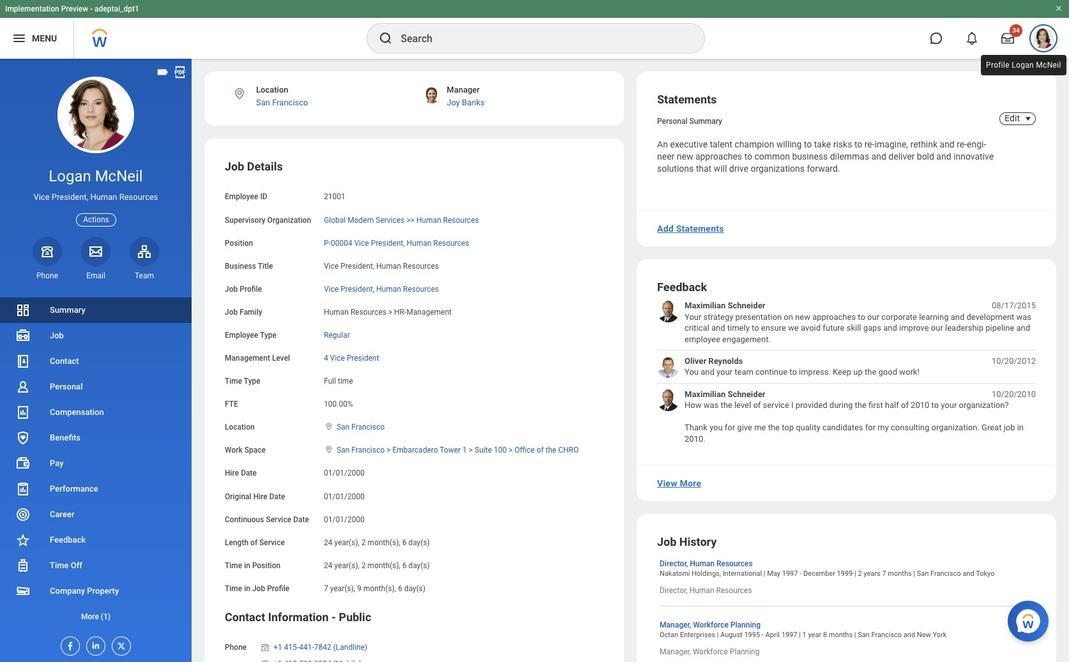 Task type: vqa. For each thing, say whether or not it's contained in the screenshot.
Statements
yes



Task type: describe. For each thing, give the bounding box(es) containing it.
vice right "00004"
[[354, 239, 369, 248]]

100
[[494, 446, 507, 455]]

type for time type
[[244, 377, 260, 386]]

7 inside time in job profile element
[[324, 584, 328, 593]]

caret down image
[[1021, 114, 1036, 124]]

0 vertical spatial our
[[868, 312, 880, 322]]

maximilian schneider for strategy
[[685, 301, 766, 311]]

presentation
[[736, 312, 782, 322]]

performance
[[50, 484, 98, 494]]

modern
[[348, 216, 374, 225]]

schneider for the
[[728, 390, 766, 399]]

add
[[657, 224, 674, 234]]

great
[[982, 423, 1002, 433]]

0 horizontal spatial hire
[[225, 469, 239, 478]]

job for job profile
[[225, 285, 238, 294]]

employee's photo (maximilian schneider) image for how was the level of service i provided during the first half of 2010 to your organization? thank you for give me the top quality candidates for my consulting organization. great job in 2010.
[[657, 389, 680, 411]]

to down champion
[[745, 151, 753, 162]]

+1 415-441-7842 (landline)
[[274, 643, 367, 652]]

space
[[244, 446, 266, 455]]

0 vertical spatial service
[[266, 515, 291, 524]]

id
[[260, 193, 267, 202]]

solutions
[[657, 163, 694, 173]]

summary image
[[15, 303, 31, 318]]

public
[[339, 611, 371, 624]]

to down presentation
[[752, 323, 759, 333]]

job for job history
[[657, 535, 677, 549]]

and right pipeline
[[1017, 323, 1030, 333]]

and down the corporate
[[884, 323, 897, 333]]

corporate
[[882, 312, 917, 322]]

company property link
[[0, 579, 192, 604]]

contact information - public
[[225, 611, 371, 624]]

full time
[[324, 377, 353, 386]]

workforce inside manager, workforce planning link
[[693, 621, 729, 630]]

0 vertical spatial location image
[[233, 87, 247, 101]]

employee's photo (oliver reynolds) image
[[657, 356, 680, 378]]

year(s), for time in position
[[334, 561, 360, 570]]

year(s), for length of service
[[334, 538, 360, 547]]

2 manager, workforce planning from the top
[[660, 648, 760, 657]]

vice inside business title element
[[324, 262, 339, 271]]

inbox large image
[[1002, 32, 1014, 45]]

resources down "international"
[[716, 587, 752, 596]]

and left the tokyo at the right bottom of page
[[963, 570, 975, 578]]

resources inside navigation pane region
[[119, 192, 158, 202]]

of right 'level'
[[753, 401, 761, 410]]

global modern services >> human resources
[[324, 216, 479, 225]]

talent
[[710, 139, 733, 150]]

president, down business title element
[[341, 285, 375, 294]]

to take
[[804, 139, 831, 150]]

1 vertical spatial position
[[252, 561, 281, 570]]

2 for time in position
[[362, 561, 366, 570]]

| left 'may'
[[764, 570, 766, 578]]

management level
[[225, 354, 290, 363]]

contact image
[[15, 354, 31, 369]]

2 re- from the left
[[957, 139, 967, 150]]

the inside 'job details' 'group'
[[546, 446, 557, 455]]

employee for employee type
[[225, 331, 258, 340]]

1 vertical spatial our
[[931, 323, 943, 333]]

time in position element
[[324, 554, 430, 571]]

| left year
[[799, 631, 801, 639]]

length of service
[[225, 538, 285, 547]]

personal for personal
[[50, 382, 83, 392]]

president, up business title element
[[371, 239, 405, 248]]

resources inside business title element
[[403, 262, 439, 271]]

mcneil inside navigation pane region
[[95, 167, 143, 185]]

time off image
[[15, 558, 31, 574]]

0 horizontal spatial profile
[[240, 285, 262, 294]]

01/01/2000 for original hire date
[[324, 492, 365, 501]]

time in job profile
[[225, 584, 289, 593]]

more inside dropdown button
[[81, 613, 99, 622]]

>>
[[407, 216, 415, 225]]

vice right 4
[[330, 354, 345, 363]]

in inside how was the level of service i provided during the first half of 2010 to your organization? thank you for give me the top quality candidates for my consulting organization. great job in 2010.
[[1017, 423, 1024, 433]]

time for time in position
[[225, 561, 242, 570]]

0 vertical spatial date
[[241, 469, 257, 478]]

to left impress.
[[790, 368, 797, 377]]

service
[[763, 401, 789, 410]]

items selected list
[[260, 641, 388, 662]]

employee
[[685, 334, 721, 344]]

was inside how was the level of service i provided during the first half of 2010 to your organization? thank you for give me the top quality candidates for my consulting organization. great job in 2010.
[[704, 401, 719, 410]]

information
[[268, 611, 329, 624]]

job for job details
[[225, 160, 244, 173]]

future
[[823, 323, 845, 333]]

location for location
[[225, 423, 255, 432]]

in for 7 year(s), 9 month(s), 6 day(s)
[[244, 584, 250, 593]]

benefits image
[[15, 431, 31, 446]]

(1)
[[101, 613, 111, 622]]

feedback image
[[15, 533, 31, 548]]

your strategy presentation on new approaches to our corporate learning and development was critical and timely to ensure we avoid future skill gaps and improve our leadership pipeline and employee engagement.
[[685, 312, 1032, 344]]

resources up hr-
[[403, 285, 439, 294]]

34
[[1013, 27, 1020, 34]]

6 for length of service
[[402, 538, 407, 547]]

to up dilemmas
[[855, 139, 863, 150]]

vice up regular link
[[324, 285, 339, 294]]

time
[[338, 377, 353, 386]]

resources inside job family element
[[351, 308, 387, 317]]

vice president, human resources inside navigation pane region
[[33, 192, 158, 202]]

2 left "years" in the bottom right of the page
[[858, 570, 862, 578]]

time for time off
[[50, 561, 69, 570]]

human inside navigation pane region
[[90, 192, 117, 202]]

compensation image
[[15, 405, 31, 420]]

feedback link
[[0, 528, 192, 553]]

francisco inside location san francisco
[[272, 98, 308, 108]]

continuous service date
[[225, 515, 309, 524]]

team logan mcneil element
[[130, 271, 159, 281]]

joy
[[447, 98, 460, 108]]

21001
[[324, 193, 345, 202]]

1 manager, from the top
[[660, 621, 691, 630]]

team
[[135, 271, 154, 280]]

day(s) for time in job profile
[[404, 584, 426, 593]]

president, inside business title element
[[341, 262, 375, 271]]

34 button
[[994, 24, 1023, 52]]

10/20/2010
[[992, 390, 1036, 399]]

joy banks link
[[447, 98, 485, 108]]

0 vertical spatial 1997
[[782, 570, 798, 578]]

new inside an executive talent champion willing to take risks to re-imagine, rethink and re-engi neer new approaches to common business dilemmas and deliver bold and innovative solutions that will drive organizations forward.
[[677, 151, 693, 162]]

> left suite
[[469, 446, 473, 455]]

the right up
[[865, 368, 877, 377]]

01/01/2000 for continuous service date
[[324, 515, 365, 524]]

human inside business title element
[[376, 262, 401, 271]]

view printable version (pdf) image
[[173, 65, 187, 79]]

more (1)
[[81, 613, 111, 622]]

consulting
[[891, 423, 930, 433]]

mail image
[[88, 244, 103, 259]]

of right length
[[250, 538, 258, 547]]

learning
[[919, 312, 949, 322]]

continuous service date element
[[324, 508, 365, 525]]

2 for length of service
[[362, 538, 366, 547]]

1 horizontal spatial months
[[888, 570, 912, 578]]

p-00004 vice president, human resources
[[324, 239, 469, 248]]

2 for from the left
[[865, 423, 876, 433]]

profile logan mcneil image
[[1034, 28, 1054, 51]]

1 horizontal spatial hire
[[253, 492, 268, 501]]

vice president, human resources for business title element
[[324, 262, 439, 271]]

tower
[[440, 446, 461, 455]]

> left embarcadero
[[387, 446, 391, 455]]

adeptai_dpt1
[[95, 4, 139, 13]]

and up leadership
[[951, 312, 965, 322]]

2 director, from the top
[[660, 587, 688, 596]]

to inside how was the level of service i provided during the first half of 2010 to your organization? thank you for give me the top quality candidates for my consulting organization. great job in 2010.
[[932, 401, 939, 410]]

family
[[240, 308, 262, 317]]

more (1) button
[[0, 604, 192, 630]]

menu
[[32, 33, 57, 43]]

original hire date element
[[324, 485, 365, 502]]

business title element
[[324, 254, 439, 271]]

and right bold
[[937, 151, 952, 162]]

resources down global modern services >> human resources
[[433, 239, 469, 248]]

san inside location san francisco
[[256, 98, 270, 108]]

phone inside popup button
[[36, 271, 58, 280]]

job image
[[15, 328, 31, 344]]

human right >>
[[416, 216, 441, 225]]

skill
[[847, 323, 861, 333]]

we
[[788, 323, 799, 333]]

1 horizontal spatial profile
[[267, 584, 289, 593]]

resources right >>
[[443, 216, 479, 225]]

job history
[[657, 535, 717, 549]]

and left new
[[904, 631, 915, 639]]

1 vertical spatial planning
[[730, 648, 760, 657]]

1 inside 'job details' 'group'
[[463, 446, 467, 455]]

embarcadero
[[393, 446, 438, 455]]

the right me
[[768, 423, 780, 433]]

> inside job family element
[[388, 308, 392, 317]]

hire date
[[225, 469, 257, 478]]

president, inside navigation pane region
[[52, 192, 88, 202]]

bold
[[917, 151, 935, 162]]

job
[[1004, 423, 1015, 433]]

was inside your strategy presentation on new approaches to our corporate learning and development was critical and timely to ensure we avoid future skill gaps and improve our leadership pipeline and employee engagement.
[[1017, 312, 1032, 322]]

manager
[[447, 85, 480, 95]]

the left 'level'
[[721, 401, 733, 410]]

schneider for presentation
[[728, 301, 766, 311]]

that
[[696, 163, 712, 173]]

to up skill
[[858, 312, 866, 322]]

you
[[710, 423, 723, 433]]

time in job profile element
[[324, 577, 426, 594]]

personal link
[[0, 374, 192, 400]]

time type
[[225, 377, 260, 386]]

1 phone image from the top
[[260, 643, 271, 653]]

1 director, human resources from the top
[[660, 560, 753, 569]]

team link
[[130, 237, 159, 281]]

candidates
[[823, 423, 863, 433]]

feedback inside feedback link
[[50, 535, 86, 545]]

01/01/2000 for hire date
[[324, 469, 365, 478]]

job down time in position
[[252, 584, 265, 593]]

1 vertical spatial management
[[225, 354, 270, 363]]

of right half
[[901, 401, 909, 410]]

you and your team continue to impress.  keep up the good work!
[[685, 368, 920, 377]]

maximilian schneider link for was
[[685, 389, 766, 400]]

date for service
[[293, 515, 309, 524]]

common
[[755, 151, 790, 162]]

summary link
[[0, 298, 192, 323]]

job details group
[[225, 159, 604, 595]]

risks
[[833, 139, 852, 150]]

job for job
[[50, 331, 64, 340]]

supervisory organization
[[225, 216, 311, 225]]

human up holdings,
[[690, 560, 715, 569]]

day(s) for time in position
[[409, 561, 430, 570]]

dilemmas
[[830, 151, 870, 162]]

employee for employee id
[[225, 193, 258, 202]]

month(s), for time in position
[[368, 561, 401, 570]]

- inside contact information - public group
[[332, 611, 336, 624]]

employee id
[[225, 193, 267, 202]]

statements inside the add statements button
[[676, 224, 724, 234]]

your inside how was the level of service i provided during the first half of 2010 to your organization? thank you for give me the top quality candidates for my consulting organization. great job in 2010.
[[941, 401, 957, 410]]

0 horizontal spatial san francisco link
[[256, 98, 308, 108]]

1 director, from the top
[[660, 560, 688, 569]]

job details
[[225, 160, 283, 173]]

search image
[[378, 31, 393, 46]]

human down holdings,
[[690, 587, 715, 596]]

april
[[766, 631, 780, 639]]

approaches inside an executive talent champion willing to take risks to re-imagine, rethink and re-engi neer new approaches to common business dilemmas and deliver bold and innovative solutions that will drive organizations forward.
[[696, 151, 742, 162]]

manager joy banks
[[447, 85, 485, 108]]

compensation
[[50, 408, 104, 417]]

phone button
[[33, 237, 62, 281]]

- left april on the right of the page
[[762, 631, 764, 639]]

2 director, human resources from the top
[[660, 587, 752, 596]]

personal summary
[[657, 117, 722, 126]]

pay image
[[15, 456, 31, 471]]

contact for contact
[[50, 356, 79, 366]]

personal image
[[15, 379, 31, 395]]

human up job family element
[[376, 285, 401, 294]]

rethink
[[911, 139, 938, 150]]

day(s) for length of service
[[409, 538, 430, 547]]

avoid
[[801, 323, 821, 333]]

0 vertical spatial feedback
[[657, 281, 707, 294]]

tag image
[[156, 65, 170, 79]]

+1 415-441-7842 (landline) link
[[274, 641, 367, 652]]

linkedin image
[[87, 638, 101, 651]]

logan inside navigation pane region
[[49, 167, 91, 185]]

add statements button
[[652, 216, 729, 242]]

1 horizontal spatial 7
[[882, 570, 886, 578]]

facebook image
[[61, 638, 75, 652]]

employee type
[[225, 331, 277, 340]]

1 horizontal spatial 1
[[803, 631, 807, 639]]

1 vertical spatial 1997
[[782, 631, 798, 639]]

logan inside tooltip
[[1012, 61, 1034, 70]]

off
[[71, 561, 82, 570]]



Task type: locate. For each thing, give the bounding box(es) containing it.
year(s), inside the "time in position" element
[[334, 561, 360, 570]]

date up continuous service date
[[269, 492, 285, 501]]

san francisco > embarcadero tower 1 > suite 100 > office of the chro
[[337, 446, 579, 455]]

menu banner
[[0, 0, 1069, 59]]

logan
[[1012, 61, 1034, 70], [49, 167, 91, 185]]

0 vertical spatial schneider
[[728, 301, 766, 311]]

profile down time in position
[[267, 584, 289, 593]]

job inside list
[[50, 331, 64, 340]]

2 24 year(s), 2 month(s), 6 day(s) from the top
[[324, 561, 430, 570]]

manager, workforce planning
[[660, 621, 761, 630], [660, 648, 760, 657]]

1 vertical spatial 7
[[324, 584, 328, 593]]

vice inside navigation pane region
[[33, 192, 50, 202]]

1 horizontal spatial san francisco link
[[337, 421, 385, 432]]

1999
[[837, 570, 853, 578]]

president, down logan mcneil
[[52, 192, 88, 202]]

1 24 from the top
[[324, 538, 333, 547]]

timely
[[727, 323, 750, 333]]

2 employee from the top
[[225, 331, 258, 340]]

1 horizontal spatial phone
[[225, 643, 247, 652]]

was down 08/17/2015
[[1017, 312, 1032, 322]]

fte element
[[324, 392, 353, 410]]

career image
[[15, 507, 31, 523]]

position up 'time in job profile'
[[252, 561, 281, 570]]

original hire date
[[225, 492, 285, 501]]

0 vertical spatial position
[[225, 239, 253, 248]]

0 vertical spatial phone image
[[260, 643, 271, 653]]

continuous
[[225, 515, 264, 524]]

24 for time in position
[[324, 561, 333, 570]]

6 inside the length of service "element"
[[402, 538, 407, 547]]

year(s), up '9'
[[334, 561, 360, 570]]

0 vertical spatial maximilian
[[685, 301, 726, 311]]

workforce up enterprises
[[693, 621, 729, 630]]

| right "years" in the bottom right of the page
[[914, 570, 915, 578]]

type
[[260, 331, 277, 340], [244, 377, 260, 386]]

2 employee's photo (maximilian schneider) image from the top
[[657, 389, 680, 411]]

navigation pane region
[[0, 59, 192, 662]]

feedback up time off
[[50, 535, 86, 545]]

1 vertical spatial workforce
[[693, 648, 728, 657]]

new
[[677, 151, 693, 162], [795, 312, 811, 322]]

planning
[[731, 621, 761, 630], [730, 648, 760, 657]]

24 year(s), 2 month(s), 6 day(s) for service
[[324, 538, 430, 547]]

phone image down contact information - public
[[260, 659, 271, 662]]

contact inside contact link
[[50, 356, 79, 366]]

7 left '9'
[[324, 584, 328, 593]]

1 horizontal spatial re-
[[957, 139, 967, 150]]

your up organization. on the bottom right of page
[[941, 401, 957, 410]]

time for time in job profile
[[225, 584, 242, 593]]

day(s) inside the "time in position" element
[[409, 561, 430, 570]]

0 vertical spatial month(s),
[[368, 538, 401, 547]]

1 vertical spatial service
[[259, 538, 285, 547]]

ensure
[[761, 323, 786, 333]]

vice president, human resources up job family element
[[324, 285, 439, 294]]

6 inside time in job profile element
[[398, 584, 402, 593]]

profile logan mcneil
[[986, 61, 1062, 70]]

employee down job family
[[225, 331, 258, 340]]

1 maximilian schneider link from the top
[[685, 300, 766, 312]]

regular link
[[324, 328, 350, 340]]

management inside job family element
[[407, 308, 452, 317]]

day(s) up the "time in position" element
[[409, 538, 430, 547]]

summary inside list
[[50, 305, 85, 315]]

close environment banner image
[[1055, 4, 1063, 12]]

Search Workday  search field
[[401, 24, 678, 52]]

notifications large image
[[966, 32, 979, 45]]

more left (1) at left
[[81, 613, 99, 622]]

phone inside contact information - public group
[[225, 643, 247, 652]]

reynolds
[[709, 356, 743, 366]]

0 horizontal spatial feedback
[[50, 535, 86, 545]]

in for 24 year(s), 2 month(s), 6 day(s)
[[244, 561, 250, 570]]

1 right tower
[[463, 446, 467, 455]]

location inside 'job details' 'group'
[[225, 423, 255, 432]]

history
[[680, 535, 717, 549]]

length of service element
[[324, 531, 430, 548]]

logan up actions
[[49, 167, 91, 185]]

will
[[714, 163, 727, 173]]

1 vertical spatial months
[[829, 631, 853, 639]]

2 schneider from the top
[[728, 390, 766, 399]]

0 vertical spatial year(s),
[[334, 538, 360, 547]]

2 maximilian schneider link from the top
[[685, 389, 766, 400]]

0 vertical spatial statements
[[657, 93, 717, 106]]

manager, workforce planning down enterprises
[[660, 648, 760, 657]]

planning up 1995
[[731, 621, 761, 630]]

august
[[721, 631, 743, 639]]

1 horizontal spatial mcneil
[[1036, 61, 1062, 70]]

24 year(s), 2 month(s), 6 day(s) up time in job profile element
[[324, 561, 430, 570]]

new inside your strategy presentation on new approaches to our corporate learning and development was critical and timely to ensure we avoid future skill gaps and improve our leadership pipeline and employee engagement.
[[795, 312, 811, 322]]

level
[[272, 354, 290, 363]]

4 vice president
[[324, 354, 379, 363]]

01/01/2000 up original hire date element
[[324, 469, 365, 478]]

regular
[[324, 331, 350, 340]]

year(s), for time in job profile
[[330, 584, 355, 593]]

list
[[0, 298, 192, 630], [657, 300, 1036, 445]]

approaches up future
[[813, 312, 856, 322]]

2 24 from the top
[[324, 561, 333, 570]]

0 horizontal spatial management
[[225, 354, 270, 363]]

maximilian up 'your'
[[685, 301, 726, 311]]

vice president, human resources
[[33, 192, 158, 202], [324, 262, 439, 271], [324, 285, 439, 294]]

profile up family at the left top of the page
[[240, 285, 262, 294]]

0 vertical spatial 7
[[882, 570, 886, 578]]

fte
[[225, 400, 238, 409]]

year(s), inside time in job profile element
[[330, 584, 355, 593]]

human down >>
[[407, 239, 432, 248]]

personal for personal summary
[[657, 117, 688, 126]]

up
[[854, 368, 863, 377]]

position
[[225, 239, 253, 248], [252, 561, 281, 570]]

1 vertical spatial employee's photo (maximilian schneider) image
[[657, 389, 680, 411]]

director, human resources up holdings,
[[660, 560, 753, 569]]

profile logan mcneil tooltip
[[979, 52, 1069, 78]]

7 year(s), 9 month(s), 6 day(s)
[[324, 584, 426, 593]]

contact inside contact information - public group
[[225, 611, 265, 624]]

your down reynolds on the right of page
[[717, 368, 733, 377]]

innovative
[[954, 151, 994, 162]]

phone image
[[38, 244, 56, 259]]

0 horizontal spatial approaches
[[696, 151, 742, 162]]

logan mcneil
[[49, 167, 143, 185]]

maximilian schneider for was
[[685, 390, 766, 399]]

profile inside tooltip
[[986, 61, 1010, 70]]

planning down 1995
[[730, 648, 760, 657]]

month(s), up the "time in position" element
[[368, 538, 401, 547]]

0 vertical spatial logan
[[1012, 61, 1034, 70]]

view team image
[[137, 244, 152, 259]]

impress.
[[799, 368, 831, 377]]

manager, up octan at the bottom right of the page
[[660, 621, 691, 630]]

list containing summary
[[0, 298, 192, 630]]

2 horizontal spatial date
[[293, 515, 309, 524]]

performance image
[[15, 482, 31, 497]]

statements up personal summary element
[[657, 93, 717, 106]]

1 01/01/2000 from the top
[[324, 469, 365, 478]]

2 up the "time in position" element
[[362, 538, 366, 547]]

approaches up will
[[696, 151, 742, 162]]

office
[[515, 446, 535, 455]]

month(s), for length of service
[[368, 538, 401, 547]]

0 vertical spatial in
[[1017, 423, 1024, 433]]

business
[[792, 151, 828, 162]]

1 vertical spatial more
[[81, 613, 99, 622]]

contact link
[[0, 349, 192, 374]]

maximilian for was
[[685, 390, 726, 399]]

logan down '34' button
[[1012, 61, 1034, 70]]

day(s) inside time in job profile element
[[404, 584, 426, 593]]

1 horizontal spatial more
[[680, 478, 701, 489]]

0 vertical spatial more
[[680, 478, 701, 489]]

human down logan mcneil
[[90, 192, 117, 202]]

- left december
[[800, 570, 802, 578]]

vice president, human resources link
[[324, 282, 439, 294]]

2 phone image from the top
[[260, 659, 271, 662]]

0 horizontal spatial list
[[0, 298, 192, 630]]

year(s), down continuous service date element
[[334, 538, 360, 547]]

| down manager, workforce planning link
[[717, 631, 719, 639]]

6 for time in job profile
[[398, 584, 402, 593]]

personal up compensation
[[50, 382, 83, 392]]

schneider up presentation
[[728, 301, 766, 311]]

0 vertical spatial san francisco link
[[256, 98, 308, 108]]

director, up nakatomi
[[660, 560, 688, 569]]

| right 1999
[[855, 570, 856, 578]]

maximilian for strategy
[[685, 301, 726, 311]]

to right 2010
[[932, 401, 939, 410]]

leadership
[[945, 323, 984, 333]]

length
[[225, 538, 249, 547]]

1 vertical spatial in
[[244, 561, 250, 570]]

contact
[[50, 356, 79, 366], [225, 611, 265, 624]]

engagement.
[[723, 334, 771, 344]]

employee's photo (maximilian schneider) image
[[657, 300, 680, 323], [657, 389, 680, 411]]

time for time type
[[225, 377, 242, 386]]

development
[[967, 312, 1015, 322]]

employee left id
[[225, 193, 258, 202]]

0 vertical spatial your
[[717, 368, 733, 377]]

1 vertical spatial location
[[225, 423, 255, 432]]

> right the 100
[[509, 446, 513, 455]]

feedback
[[657, 281, 707, 294], [50, 535, 86, 545]]

1 vertical spatial day(s)
[[409, 561, 430, 570]]

> left hr-
[[388, 308, 392, 317]]

email logan mcneil element
[[81, 271, 111, 281]]

0 vertical spatial director,
[[660, 560, 688, 569]]

0 vertical spatial new
[[677, 151, 693, 162]]

strategy
[[704, 312, 734, 322]]

x image
[[112, 638, 126, 652]]

0 vertical spatial 01/01/2000
[[324, 469, 365, 478]]

hire right original
[[253, 492, 268, 501]]

1997 right 'may'
[[782, 570, 798, 578]]

maximilian schneider link
[[685, 300, 766, 312], [685, 389, 766, 400]]

imagine,
[[875, 139, 908, 150]]

0 horizontal spatial new
[[677, 151, 693, 162]]

our down learning
[[931, 323, 943, 333]]

1 for from the left
[[725, 423, 735, 433]]

job profile
[[225, 285, 262, 294]]

hire date element
[[324, 461, 365, 479]]

2 horizontal spatial profile
[[986, 61, 1010, 70]]

years
[[864, 570, 881, 578]]

pay
[[50, 459, 64, 468]]

0 vertical spatial employee's photo (maximilian schneider) image
[[657, 300, 680, 323]]

work!
[[900, 368, 920, 377]]

1 vertical spatial mcneil
[[95, 167, 143, 185]]

1 vertical spatial 1
[[803, 631, 807, 639]]

phone logan mcneil element
[[33, 271, 62, 281]]

1 vertical spatial 24 year(s), 2 month(s), 6 day(s)
[[324, 561, 430, 570]]

resources
[[119, 192, 158, 202], [443, 216, 479, 225], [433, 239, 469, 248], [403, 262, 439, 271], [403, 285, 439, 294], [351, 308, 387, 317], [717, 560, 753, 569], [716, 587, 752, 596]]

phone image
[[260, 643, 271, 653], [260, 659, 271, 662]]

months right 8
[[829, 631, 853, 639]]

job link
[[0, 323, 192, 349]]

time left off
[[50, 561, 69, 570]]

9
[[357, 584, 362, 593]]

implementation
[[5, 4, 59, 13]]

1 schneider from the top
[[728, 301, 766, 311]]

the left first
[[855, 401, 867, 410]]

resources down logan mcneil
[[119, 192, 158, 202]]

half
[[885, 401, 899, 410]]

nakatomi
[[660, 570, 690, 578]]

1 vertical spatial 24
[[324, 561, 333, 570]]

maximilian schneider link for strategy
[[685, 300, 766, 312]]

1 maximilian schneider from the top
[[685, 301, 766, 311]]

location image inside 'job details' 'group'
[[324, 445, 334, 454]]

1 horizontal spatial logan
[[1012, 61, 1034, 70]]

location inside location san francisco
[[256, 85, 288, 95]]

mcneil up actions
[[95, 167, 143, 185]]

1 horizontal spatial for
[[865, 423, 876, 433]]

contact down the job link
[[50, 356, 79, 366]]

email
[[86, 271, 105, 280]]

resources up "international"
[[717, 560, 753, 569]]

list containing maximilian schneider
[[657, 300, 1036, 445]]

thank
[[685, 423, 708, 433]]

1 manager, workforce planning from the top
[[660, 621, 761, 630]]

job left details at the left top
[[225, 160, 244, 173]]

24 inside the length of service "element"
[[324, 538, 333, 547]]

3 01/01/2000 from the top
[[324, 515, 365, 524]]

0 vertical spatial approaches
[[696, 151, 742, 162]]

24 inside the "time in position" element
[[324, 561, 333, 570]]

executive
[[670, 139, 708, 150]]

of right office
[[537, 446, 544, 455]]

octan
[[660, 631, 678, 639]]

0 horizontal spatial our
[[868, 312, 880, 322]]

24 up time in job profile element
[[324, 561, 333, 570]]

location for location san francisco
[[256, 85, 288, 95]]

month(s), inside the "time in position" element
[[368, 561, 401, 570]]

1 horizontal spatial date
[[269, 492, 285, 501]]

original
[[225, 492, 251, 501]]

schneider up 'level'
[[728, 390, 766, 399]]

organizations
[[751, 163, 805, 173]]

0 vertical spatial day(s)
[[409, 538, 430, 547]]

profile down inbox large icon
[[986, 61, 1010, 70]]

mcneil
[[1036, 61, 1062, 70], [95, 167, 143, 185]]

6 for time in position
[[402, 561, 407, 570]]

0 horizontal spatial location image
[[233, 87, 247, 101]]

6 up time in job profile element
[[402, 561, 407, 570]]

vice president, human resources down logan mcneil
[[33, 192, 158, 202]]

job for job family
[[225, 308, 238, 317]]

time down length
[[225, 561, 242, 570]]

job family element
[[324, 300, 452, 317]]

in right the 'job'
[[1017, 423, 1024, 433]]

contact information - public group
[[225, 610, 604, 662]]

month(s), up time in job profile element
[[368, 561, 401, 570]]

1 vertical spatial contact
[[225, 611, 265, 624]]

nakatomi holdings, international   |   may 1997 - december 1999 | 2 years 7 months | san francisco and tokyo
[[660, 570, 995, 578]]

0 vertical spatial contact
[[50, 356, 79, 366]]

year(s),
[[334, 538, 360, 547], [334, 561, 360, 570], [330, 584, 355, 593]]

drive
[[729, 163, 749, 173]]

location image
[[324, 422, 334, 431]]

director, human resources link
[[660, 557, 753, 569]]

0 vertical spatial maximilian schneider
[[685, 301, 766, 311]]

0 vertical spatial months
[[888, 570, 912, 578]]

career link
[[0, 502, 192, 528]]

1 vertical spatial phone image
[[260, 659, 271, 662]]

1 horizontal spatial list
[[657, 300, 1036, 445]]

type for employee type
[[260, 331, 277, 340]]

maximilian up how
[[685, 390, 726, 399]]

human up vice president, human resources link
[[376, 262, 401, 271]]

company
[[50, 586, 85, 596]]

director, human resources
[[660, 560, 753, 569], [660, 587, 752, 596]]

1 vertical spatial type
[[244, 377, 260, 386]]

job details button
[[225, 160, 283, 173]]

1 maximilian from the top
[[685, 301, 726, 311]]

contact down 'time in job profile'
[[225, 611, 265, 624]]

0 horizontal spatial was
[[704, 401, 719, 410]]

approaches inside your strategy presentation on new approaches to our corporate learning and development was critical and timely to ensure we avoid future skill gaps and improve our leadership pipeline and employee engagement.
[[813, 312, 856, 322]]

president, down "00004"
[[341, 262, 375, 271]]

0 vertical spatial planning
[[731, 621, 761, 630]]

management down employee type
[[225, 354, 270, 363]]

0 horizontal spatial months
[[829, 631, 853, 639]]

job family
[[225, 308, 262, 317]]

month(s), inside the length of service "element"
[[368, 538, 401, 547]]

1 vertical spatial personal
[[50, 382, 83, 392]]

year
[[808, 631, 822, 639]]

day(s) inside the length of service "element"
[[409, 538, 430, 547]]

0 vertical spatial vice president, human resources
[[33, 192, 158, 202]]

0 vertical spatial summary
[[690, 117, 722, 126]]

1 vertical spatial 6
[[402, 561, 407, 570]]

0 vertical spatial workforce
[[693, 621, 729, 630]]

summary up talent
[[690, 117, 722, 126]]

6 up the "time in position" element
[[402, 538, 407, 547]]

justify image
[[11, 31, 27, 46]]

year(s), inside the length of service "element"
[[334, 538, 360, 547]]

0 vertical spatial management
[[407, 308, 452, 317]]

2 inside the "time in position" element
[[362, 561, 366, 570]]

vice president, human resources up vice president, human resources link
[[324, 262, 439, 271]]

location image
[[233, 87, 247, 101], [324, 445, 334, 454]]

and down imagine,
[[872, 151, 887, 162]]

re- up dilemmas
[[865, 139, 875, 150]]

date for hire
[[269, 492, 285, 501]]

24 for length of service
[[324, 538, 333, 547]]

work
[[225, 446, 243, 455]]

2010.
[[685, 434, 706, 444]]

personal summary element
[[657, 114, 722, 126]]

2 maximilian schneider from the top
[[685, 390, 766, 399]]

resources down vice president, human resources link
[[351, 308, 387, 317]]

1 vertical spatial maximilian schneider link
[[685, 389, 766, 400]]

2 inside the length of service "element"
[[362, 538, 366, 547]]

personal
[[657, 117, 688, 126], [50, 382, 83, 392]]

email button
[[81, 237, 111, 281]]

mcneil inside profile logan mcneil tooltip
[[1036, 61, 1062, 70]]

- inside menu 'banner'
[[90, 4, 93, 13]]

service down original hire date
[[266, 515, 291, 524]]

0 horizontal spatial for
[[725, 423, 735, 433]]

24 year(s), 2 month(s), 6 day(s) for position
[[324, 561, 430, 570]]

1 horizontal spatial summary
[[690, 117, 722, 126]]

0 vertical spatial was
[[1017, 312, 1032, 322]]

1 vertical spatial month(s),
[[368, 561, 401, 570]]

full
[[324, 377, 336, 386]]

1 vertical spatial date
[[269, 492, 285, 501]]

new down executive at the top
[[677, 151, 693, 162]]

time inside navigation pane region
[[50, 561, 69, 570]]

contact for contact information - public
[[225, 611, 265, 624]]

| right 8
[[855, 631, 856, 639]]

1 re- from the left
[[865, 139, 875, 150]]

workforce down enterprises
[[693, 648, 728, 657]]

management down vice president, human resources link
[[407, 308, 452, 317]]

and down oliver reynolds link on the bottom right
[[701, 368, 715, 377]]

1 horizontal spatial approaches
[[813, 312, 856, 322]]

month(s), inside time in job profile element
[[363, 584, 396, 593]]

1 employee's photo (maximilian schneider) image from the top
[[657, 300, 680, 323]]

>
[[388, 308, 392, 317], [387, 446, 391, 455], [469, 446, 473, 455], [509, 446, 513, 455]]

employee's photo (maximilian schneider) image for your strategy presentation on new approaches to our corporate learning and development was critical and timely to ensure we avoid future skill gaps and improve our leadership pipeline and employee engagement.
[[657, 300, 680, 323]]

0 horizontal spatial phone
[[36, 271, 58, 280]]

1 horizontal spatial was
[[1017, 312, 1032, 322]]

personal inside list
[[50, 382, 83, 392]]

1 24 year(s), 2 month(s), 6 day(s) from the top
[[324, 538, 430, 547]]

2 vertical spatial date
[[293, 515, 309, 524]]

human inside job family element
[[324, 308, 349, 317]]

location san francisco
[[256, 85, 308, 108]]

2 vertical spatial profile
[[267, 584, 289, 593]]

our up the gaps
[[868, 312, 880, 322]]

manager, workforce planning link
[[660, 618, 761, 630]]

director, human resources down holdings,
[[660, 587, 752, 596]]

2 manager, from the top
[[660, 648, 691, 657]]

and down the strategy
[[712, 323, 725, 333]]

good
[[879, 368, 898, 377]]

and right the rethink
[[940, 139, 955, 150]]

1 vertical spatial year(s),
[[334, 561, 360, 570]]

month(s), for time in job profile
[[363, 584, 396, 593]]

0 vertical spatial location
[[256, 85, 288, 95]]

employee id element
[[324, 185, 345, 202]]

2 01/01/2000 from the top
[[324, 492, 365, 501]]

actions button
[[76, 213, 116, 227]]

team
[[735, 368, 754, 377]]

company property image
[[15, 584, 31, 599]]

1 vertical spatial summary
[[50, 305, 85, 315]]

supervisory
[[225, 216, 266, 225]]

0 horizontal spatial mcneil
[[95, 167, 143, 185]]

full time element
[[324, 374, 353, 386]]

6 inside the "time in position" element
[[402, 561, 407, 570]]

1 vertical spatial new
[[795, 312, 811, 322]]

1 vertical spatial vice president, human resources
[[324, 262, 439, 271]]

1 employee from the top
[[225, 193, 258, 202]]

vice president, human resources for vice president, human resources link
[[324, 285, 439, 294]]

job left family at the left top of the page
[[225, 308, 238, 317]]

2 maximilian from the top
[[685, 390, 726, 399]]

0 horizontal spatial summary
[[50, 305, 85, 315]]

1 vertical spatial director, human resources
[[660, 587, 752, 596]]

1 vertical spatial your
[[941, 401, 957, 410]]

provided
[[796, 401, 828, 410]]

1 horizontal spatial your
[[941, 401, 957, 410]]

1 vertical spatial employee
[[225, 331, 258, 340]]

champion
[[735, 139, 774, 150]]

director, down nakatomi
[[660, 587, 688, 596]]

0 horizontal spatial re-
[[865, 139, 875, 150]]

1 vertical spatial location image
[[324, 445, 334, 454]]

100.00%
[[324, 400, 353, 409]]

give
[[737, 423, 752, 433]]

my
[[878, 423, 889, 433]]



